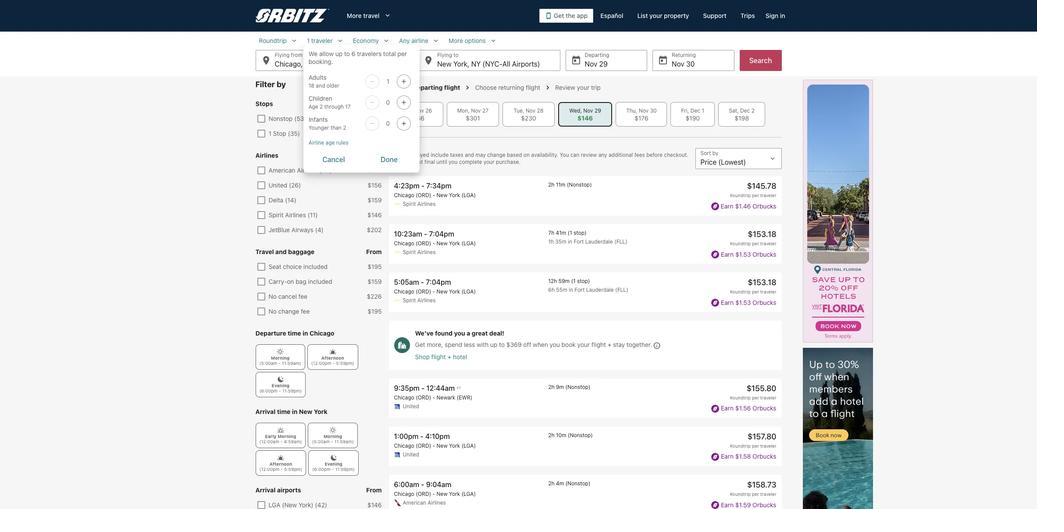 Task type: locate. For each thing, give the bounding box(es) containing it.
increase infant travelers image
[[399, 120, 409, 127], [402, 122, 406, 126]]

york for 6:00am - 9:04am
[[449, 491, 460, 498]]

younger
[[309, 125, 329, 131]]

(ord) inside 1:00pm - 4:10pm chicago (ord) - new york (lga)
[[416, 443, 431, 450]]

from up decrease infant travelers icon
[[366, 100, 382, 107]]

$159 up $156
[[368, 167, 382, 174]]

2h for $158.73
[[549, 481, 555, 488]]

1 vertical spatial 30
[[650, 107, 657, 114]]

0 vertical spatial +
[[608, 342, 612, 349]]

spirit airlines down 4:23pm - 7:34pm chicago (ord) - new york (lga)
[[403, 201, 436, 208]]

2 right age
[[320, 104, 323, 110]]

review your trip
[[556, 84, 601, 91]]

arrival
[[256, 408, 276, 416], [256, 487, 276, 494]]

(35)
[[288, 130, 300, 137]]

2 no from the top
[[269, 308, 277, 315]]

(fll) inside 12h 59m (1 stop) 6h 55m in fort lauderdale (fll)
[[616, 287, 629, 294]]

nonstop (53)
[[269, 115, 307, 122]]

in inside 12h 59m (1 stop) 6h 55m in fort lauderdale (fll)
[[569, 287, 573, 294]]

dec for $190
[[691, 107, 701, 114]]

(ord) inside '10:23am - 7:04pm chicago (ord) - new york (lga)'
[[416, 241, 431, 247]]

4:10pm
[[426, 433, 450, 441]]

2h
[[548, 182, 555, 188], [549, 384, 555, 391], [549, 433, 555, 439], [549, 481, 555, 488]]

tue, nov 28 $230
[[514, 107, 544, 122]]

morning 5:00am through 11:59am element down departure
[[256, 345, 305, 370]]

departure time in chicago
[[256, 330, 335, 337]]

and up seat
[[275, 248, 287, 256]]

3 (lga) from the top
[[462, 289, 476, 295]]

2 $1.53 from the top
[[736, 299, 751, 307]]

morning (5:00am - 11:59am) for morning 5:00am through 11:59am element to the bottom
[[312, 434, 354, 445]]

2 $153.18 from the top
[[748, 278, 777, 288]]

2 horizontal spatial 2
[[752, 107, 755, 114]]

new for 5:05am - 7:04pm
[[437, 289, 448, 295]]

morning right the early
[[278, 434, 296, 440]]

york for 10:23am - 7:04pm
[[449, 241, 460, 247]]

chicago down "no change fee"
[[310, 330, 335, 337]]

nov inside wed, nov 29 $146
[[584, 107, 593, 114]]

york inside 1:00pm - 4:10pm chicago (ord) - new york (lga)
[[449, 443, 460, 450]]

time
[[288, 330, 301, 337], [277, 408, 291, 416]]

7:04pm right 5:05am
[[426, 279, 451, 287]]

increase adult travelers image
[[399, 78, 409, 85], [402, 80, 406, 84]]

2 $195 from the top
[[368, 308, 382, 315]]

when
[[533, 342, 548, 349]]

1 vertical spatial xsmall image
[[277, 376, 284, 383]]

1 horizontal spatial to
[[499, 342, 505, 349]]

morning (5:00am - 11:59am) right 4:59am)
[[312, 434, 354, 445]]

1 inside "fri, dec 1 $190"
[[702, 107, 705, 114]]

(12:00pm up arrival airports
[[260, 467, 280, 473]]

2h left the '9m' in the bottom right of the page
[[549, 384, 555, 391]]

on left the bag
[[287, 278, 294, 286]]

(6:00pm up (42) on the bottom of page
[[313, 467, 331, 473]]

evening 6:00pm through 11:59pm element up (42) on the bottom of page
[[309, 451, 359, 476]]

xsmall image for (12:00pm
[[277, 455, 284, 462]]

1 no from the top
[[269, 293, 277, 301]]

prices left 'displayed' at top left
[[389, 152, 404, 158]]

fee for no change fee
[[301, 308, 310, 315]]

0 vertical spatial more
[[347, 12, 362, 19]]

roundtrip inside $145.78 roundtrip per traveler
[[730, 193, 751, 198]]

arrival for arrival airports
[[256, 487, 276, 494]]

chicago inside 1:00pm - 4:10pm chicago (ord) - new york (lga)
[[394, 443, 415, 450]]

(ord) for 5:05am
[[416, 289, 431, 295]]

wed,
[[570, 107, 582, 114]]

economy
[[353, 37, 379, 44]]

fee down the bag
[[299, 293, 308, 301]]

traveler for 10:23am - 7:04pm
[[761, 241, 777, 247]]

more inside button
[[449, 37, 463, 44]]

1 vertical spatial fee
[[301, 308, 310, 315]]

1 vertical spatial $195
[[368, 308, 382, 315]]

$159
[[368, 167, 382, 174], [368, 197, 382, 204], [368, 278, 382, 286]]

0 vertical spatial spirit airlines
[[403, 201, 436, 208]]

(1 for 5:05am - 7:04pm
[[571, 278, 576, 285]]

1 traveler button
[[303, 37, 348, 45]]

from for $154
[[366, 100, 382, 107]]

27
[[483, 107, 489, 114]]

30 inside button
[[687, 60, 695, 68]]

chicago inside '10:23am - 7:04pm chicago (ord) - new york (lga)'
[[394, 241, 415, 247]]

you
[[560, 152, 569, 158]]

4 (lga) from the top
[[462, 443, 476, 450]]

3 orbucks from the top
[[753, 299, 777, 307]]

$159 up $226 at the bottom left
[[368, 278, 382, 286]]

before
[[647, 152, 663, 158]]

traveler inside $158.73 roundtrip per traveler
[[761, 492, 777, 498]]

1 vertical spatial stop)
[[577, 278, 590, 285]]

spirit airlines down the 5:05am - 7:04pm chicago (ord) - new york (lga)
[[403, 298, 436, 304]]

small image
[[290, 37, 298, 45], [336, 37, 344, 45], [490, 37, 497, 45]]

1 earn $1.53 orbucks from the top
[[721, 251, 777, 258]]

2 choose from the left
[[475, 84, 497, 91]]

departure
[[256, 330, 286, 337]]

tab list
[[389, 102, 782, 127]]

1 vertical spatial (1
[[571, 278, 576, 285]]

3 spirit airlines from the top
[[403, 298, 436, 304]]

0 vertical spatial afternoon
[[322, 356, 344, 361]]

fee for no cancel fee
[[299, 293, 308, 301]]

0 vertical spatial $153.18 roundtrip per traveler
[[730, 230, 777, 247]]

1 vertical spatial no
[[269, 308, 277, 315]]

your down may
[[484, 159, 495, 165]]

1 dec from the left
[[691, 107, 701, 114]]

$1.56
[[736, 405, 751, 413]]

$1.59
[[736, 502, 751, 509]]

in right sign
[[780, 12, 786, 19]]

in right 35m
[[568, 239, 573, 245]]

1 horizontal spatial small image
[[432, 37, 440, 45]]

0 horizontal spatial small image
[[383, 37, 391, 45]]

we've
[[415, 330, 434, 338]]

flight inside shop flight + hotel link
[[432, 354, 446, 361]]

lauderdale for 5:05am - 7:04pm
[[587, 287, 614, 294]]

1 orbucks from the top
[[753, 202, 777, 210]]

$195 down $226 at the bottom left
[[368, 308, 382, 315]]

up inside the we allow up to 6 travelers total per booking.
[[336, 50, 343, 57]]

3 $159 from the top
[[368, 278, 382, 286]]

stop) right 59m on the bottom right
[[577, 278, 590, 285]]

united for $155.80
[[403, 404, 419, 410]]

0 horizontal spatial 11:59am)
[[282, 361, 301, 366]]

1 vertical spatial earn $1.53 orbucks
[[721, 299, 777, 307]]

2 inside the children age 2 through 17
[[320, 104, 323, 110]]

sign in button
[[762, 8, 789, 24]]

american down "6:00am" on the left bottom
[[403, 500, 426, 507]]

2 right than
[[343, 125, 346, 131]]

7:04pm right 10:23am
[[429, 230, 455, 238]]

$156
[[368, 182, 382, 189]]

roundtrip for 5:05am - 7:04pm
[[730, 290, 751, 295]]

small image for any airline
[[432, 37, 440, 45]]

increase children travelers image
[[399, 99, 409, 106], [402, 101, 406, 105]]

choose up sun, on the left of page
[[389, 84, 412, 91]]

2 vertical spatial spirit airlines
[[403, 298, 436, 304]]

xsmall image
[[329, 349, 336, 356], [277, 376, 284, 383], [330, 427, 337, 434]]

list
[[389, 176, 782, 510]]

1 $153.18 roundtrip per traveler from the top
[[730, 230, 777, 247]]

0 vertical spatial afternoon 12:00pm through 5:59pm element
[[307, 345, 358, 370]]

spirit down 4:23pm
[[403, 201, 416, 208]]

xsmall image inside afternoon 12:00pm through 5:59pm element
[[277, 455, 284, 462]]

list your property
[[638, 12, 689, 19]]

0 horizontal spatial evening (6:00pm - 11:59pm)
[[260, 383, 302, 394]]

nov for $466
[[414, 107, 424, 114]]

2 (lga) from the top
[[462, 241, 476, 247]]

airlines down the 5:05am - 7:04pm chicago (ord) - new york (lga)
[[418, 298, 436, 304]]

per inside $145.78 roundtrip per traveler
[[752, 193, 759, 198]]

1 horizontal spatial 11:59am)
[[335, 440, 354, 445]]

loyalty logo image for 1:00pm - 4:10pm
[[712, 454, 720, 462]]

0 vertical spatial evening 6:00pm through 11:59pm element
[[256, 373, 306, 398]]

time up early morning 12:00am through 4:59am element
[[277, 408, 291, 416]]

0 vertical spatial (6:00pm
[[260, 389, 278, 394]]

12h
[[549, 278, 557, 285]]

4 2h from the top
[[549, 481, 555, 488]]

$146 for spirit airlines (11)
[[368, 211, 382, 219]]

get for get the app
[[554, 12, 564, 19]]

1 vertical spatial more
[[449, 37, 463, 44]]

book
[[562, 342, 576, 349]]

morning inside early morning (12:00am - 4:59am)
[[278, 434, 296, 440]]

traveler for 5:05am - 7:04pm
[[761, 290, 777, 295]]

orbucks for 10:23am - 7:04pm
[[753, 251, 777, 258]]

airline age rules link
[[309, 140, 415, 147], [309, 140, 349, 147]]

spirit airlines for 5:05am
[[403, 298, 436, 304]]

1 horizontal spatial change
[[487, 152, 506, 158]]

español
[[601, 12, 624, 19]]

2h for $155.80
[[549, 384, 555, 391]]

1 horizontal spatial morning 5:00am through 11:59am element
[[308, 423, 358, 449]]

per
[[398, 50, 407, 57], [752, 193, 759, 198], [752, 241, 759, 247], [752, 290, 759, 295], [752, 396, 759, 401], [752, 444, 759, 449], [752, 492, 759, 498]]

new inside 6:00am - 9:04am chicago (ord) - new york (lga)
[[437, 491, 448, 498]]

1 vertical spatial $1.53
[[736, 299, 751, 307]]

1 vertical spatial spirit airlines
[[403, 249, 436, 256]]

(lga) inside 6:00am - 9:04am chicago (ord) - new york (lga)
[[462, 491, 476, 498]]

orbucks for 4:23pm - 7:34pm
[[753, 202, 777, 210]]

(fll) inside "7h 41m (1 stop) 1h 35m in fort lauderdale (fll)"
[[615, 239, 628, 245]]

may
[[476, 152, 486, 158]]

(lga) inside 1:00pm - 4:10pm chicago (ord) - new york (lga)
[[462, 443, 476, 450]]

small image for roundtrip
[[290, 37, 298, 45]]

in up early morning 12:00am through 4:59am element
[[292, 408, 298, 416]]

new inside 1:00pm - 4:10pm chicago (ord) - new york (lga)
[[437, 443, 448, 450]]

1 horizontal spatial 2
[[343, 125, 346, 131]]

1 horizontal spatial 30
[[687, 60, 695, 68]]

xsmall image inside afternoon 12:00pm through 5:59pm element
[[329, 349, 336, 356]]

2 (ord) from the top
[[416, 241, 431, 247]]

1 prices from the top
[[389, 152, 404, 158]]

chicago down 4:23pm
[[394, 192, 415, 199]]

2 small image from the left
[[336, 37, 344, 45]]

$146 for nonstop (53)
[[368, 115, 382, 122]]

xsmall image inside the evening 6:00pm through 11:59pm element
[[330, 455, 337, 462]]

small image up chicago,
[[290, 37, 298, 45]]

29 inside wed, nov 29 $146
[[595, 107, 601, 114]]

1 vertical spatial evening (6:00pm - 11:59pm)
[[313, 462, 355, 473]]

american inside list
[[403, 500, 426, 507]]

from down $154
[[366, 152, 382, 159]]

afternoon
[[322, 356, 344, 361], [270, 462, 292, 467]]

29 up trip
[[600, 60, 608, 68]]

off
[[524, 342, 532, 349]]

prices left the are
[[389, 159, 404, 165]]

$155.80
[[747, 384, 777, 393]]

(nonstop) for $145.78
[[567, 182, 592, 188]]

traveler inside 1 traveler button
[[311, 37, 333, 44]]

1 vertical spatial evening
[[325, 462, 343, 467]]

to inside list
[[499, 342, 505, 349]]

0 vertical spatial $195
[[368, 263, 382, 271]]

1 vertical spatial (fll)
[[616, 287, 629, 294]]

flight right returning
[[526, 84, 541, 91]]

more left options
[[449, 37, 463, 44]]

1 vertical spatial 7:04pm
[[426, 279, 451, 287]]

0 vertical spatial 1
[[307, 37, 310, 44]]

adults 18 and older
[[309, 74, 339, 89]]

time down "no change fee"
[[288, 330, 301, 337]]

medium image
[[383, 11, 392, 20]]

choose
[[389, 84, 412, 91], [475, 84, 497, 91]]

2 dec from the left
[[741, 107, 750, 114]]

1 horizontal spatial more
[[449, 37, 463, 44]]

flight up shop flight + hotel link
[[592, 342, 606, 349]]

$153.18
[[748, 230, 777, 239], [748, 278, 777, 288]]

6 orbucks from the top
[[753, 502, 777, 509]]

get down we've
[[415, 342, 425, 349]]

1 (lga) from the top
[[462, 192, 476, 199]]

sun,
[[402, 107, 413, 114]]

$195 for seat choice included
[[368, 263, 382, 271]]

(ord) down 4:10pm
[[416, 443, 431, 450]]

any
[[599, 152, 607, 158]]

nov 30
[[672, 60, 695, 68]]

chicago down 10:23am
[[394, 241, 415, 247]]

carry-
[[269, 278, 287, 286]]

2 $153.18 roundtrip per traveler from the top
[[730, 278, 777, 295]]

(fll)
[[615, 239, 628, 245], [616, 287, 629, 294]]

1 horizontal spatial (12:00pm
[[311, 361, 332, 366]]

york inside 4:23pm - 7:34pm chicago (ord) - new york (lga)
[[449, 192, 460, 199]]

arrival up lga
[[256, 487, 276, 494]]

small image right 1 traveler
[[336, 37, 344, 45]]

age
[[326, 140, 335, 146]]

xsmall image inside morning 5:00am through 11:59am element
[[277, 349, 284, 356]]

0 horizontal spatial and
[[275, 248, 287, 256]]

earn for 4:23pm - 7:34pm
[[721, 202, 734, 210]]

xsmall image for (5:00am
[[277, 349, 284, 356]]

1 arrival from the top
[[256, 408, 276, 416]]

29 right wed,
[[595, 107, 601, 114]]

$159 for american airlines (33)
[[368, 167, 382, 174]]

small image up total
[[383, 37, 391, 45]]

download the app button image
[[545, 12, 552, 19], [547, 13, 551, 19]]

american for american airlines (33)
[[269, 167, 295, 174]]

(ord) inside 4:23pm - 7:34pm chicago (ord) - new york (lga)
[[416, 192, 431, 199]]

together.
[[627, 342, 652, 349]]

3 small image from the left
[[490, 37, 497, 45]]

decrease children travelers image
[[367, 99, 378, 106]]

1 vertical spatial 1
[[702, 107, 705, 114]]

info_outline image
[[653, 342, 661, 350], [654, 343, 661, 349]]

dec up "$190"
[[691, 107, 701, 114]]

xsmall image inside morning 5:00am through 11:59am element
[[330, 427, 337, 434]]

new york, ny (nyc-all airports) button
[[418, 50, 561, 71]]

chicago inside 6:00am - 9:04am chicago (ord) - new york (lga)
[[394, 491, 415, 498]]

1 (ord) from the top
[[416, 192, 431, 199]]

$159 for carry-on bag included
[[368, 278, 382, 286]]

shop flight + hotel link
[[415, 354, 777, 361]]

dec up the $198
[[741, 107, 750, 114]]

1 vertical spatial 5:59pm)
[[284, 467, 302, 473]]

american up united (26)
[[269, 167, 295, 174]]

chicago inside 4:23pm - 7:34pm chicago (ord) - new york (lga)
[[394, 192, 415, 199]]

loyalty logo image
[[711, 203, 719, 211], [712, 251, 720, 259], [712, 299, 720, 307], [712, 405, 720, 413], [712, 454, 720, 462], [712, 502, 720, 510]]

1 $153.18 from the top
[[748, 230, 777, 239]]

roundtrip inside $155.80 roundtrip per traveler
[[730, 396, 751, 401]]

6
[[352, 50, 356, 57]]

roundtrip for 1:00pm - 4:10pm
[[730, 444, 751, 449]]

5 orbucks from the top
[[753, 453, 777, 461]]

per inside the we allow up to 6 travelers total per booking.
[[398, 50, 407, 57]]

flight down more,
[[432, 354, 446, 361]]

1 vertical spatial time
[[277, 408, 291, 416]]

choose for choose returning flight
[[475, 84, 497, 91]]

no change fee
[[269, 308, 310, 315]]

get
[[554, 12, 564, 19], [415, 342, 425, 349]]

1h
[[549, 239, 554, 245]]

0 horizontal spatial 2
[[320, 104, 323, 110]]

1 vertical spatial $153.18 roundtrip per traveler
[[730, 278, 777, 295]]

morning 5:00am through 11:59am element
[[256, 345, 305, 370], [308, 423, 358, 449]]

york
[[449, 192, 460, 199], [449, 241, 460, 247], [449, 289, 460, 295], [314, 408, 328, 416], [449, 443, 460, 450], [449, 491, 460, 498]]

new inside 4:23pm - 7:34pm chicago (ord) - new york (lga)
[[437, 192, 448, 199]]

2 right sat,
[[752, 107, 755, 114]]

choose inside "element"
[[475, 84, 497, 91]]

xsmall image inside the evening 6:00pm through 11:59pm element
[[277, 376, 284, 383]]

0 vertical spatial xsmall image
[[329, 349, 336, 356]]

$153.18 roundtrip per traveler for 5:05am - 7:04pm
[[730, 278, 777, 295]]

1 vertical spatial (12:00pm
[[260, 467, 280, 473]]

you left a
[[454, 330, 465, 338]]

up right with
[[490, 342, 498, 349]]

loyalty logo image for 4:23pm - 7:34pm
[[711, 203, 719, 211]]

spirit for 5:05am
[[403, 298, 416, 304]]

lauderdale inside 12h 59m (1 stop) 6h 55m in fort lauderdale (fll)
[[587, 287, 614, 294]]

more inside dropdown button
[[347, 12, 362, 19]]

travelers
[[357, 50, 382, 57]]

0 vertical spatial evening (6:00pm - 11:59pm)
[[260, 383, 302, 394]]

0 horizontal spatial dec
[[691, 107, 701, 114]]

stop)
[[574, 230, 587, 237], [577, 278, 590, 285]]

(33)
[[320, 167, 332, 174]]

1 horizontal spatial and
[[316, 82, 325, 89]]

$1.53 for 10:23am - 7:04pm
[[736, 251, 751, 258]]

roundtrip inside button
[[259, 37, 287, 44]]

2 2h from the top
[[549, 384, 555, 391]]

2 vertical spatial xsmall image
[[330, 427, 337, 434]]

nov inside tue, nov 28 $230
[[526, 107, 536, 114]]

(ord) for 4:23pm
[[416, 192, 431, 199]]

(1 right '41m'
[[568, 230, 572, 237]]

(ord) down 5:05am
[[416, 289, 431, 295]]

1 left stop
[[269, 130, 272, 137]]

(nonstop) right 4m
[[566, 481, 591, 488]]

0 vertical spatial 11:59pm)
[[282, 389, 302, 394]]

1 horizontal spatial morning (5:00am - 11:59am)
[[312, 434, 354, 445]]

fort right 35m
[[574, 239, 584, 245]]

arrival for arrival time in new york
[[256, 408, 276, 416]]

and down adults
[[316, 82, 325, 89]]

1 vertical spatial 29
[[595, 107, 601, 114]]

11:59pm)
[[282, 389, 302, 394], [335, 467, 355, 473]]

1 vertical spatial get
[[415, 342, 425, 349]]

roundtrip inside $158.73 roundtrip per traveler
[[730, 492, 751, 498]]

7:04pm inside the 5:05am - 7:04pm chicago (ord) - new york (lga)
[[426, 279, 451, 287]]

5 (lga) from the top
[[462, 491, 476, 498]]

morning right 4:59am)
[[324, 434, 342, 440]]

(6:00pm up arrival time in new york
[[260, 389, 278, 394]]

2 vertical spatial and
[[275, 248, 287, 256]]

(ord) down 7:34pm
[[416, 192, 431, 199]]

4 orbucks from the top
[[753, 405, 777, 413]]

earn for 5:05am - 7:04pm
[[721, 299, 734, 307]]

0 horizontal spatial morning (5:00am - 11:59am)
[[260, 356, 301, 366]]

(nonstop) for $157.80
[[568, 433, 593, 439]]

2 spirit airlines from the top
[[403, 249, 436, 256]]

traveler inside $157.80 roundtrip per traveler
[[761, 444, 777, 449]]

prices displayed include taxes and may change based on availability. you can review any additional fees before checkout. prices are not final until you complete your purchase.
[[389, 152, 689, 165]]

airlines
[[256, 152, 279, 159], [297, 167, 318, 174], [418, 201, 436, 208], [285, 211, 306, 219], [418, 249, 436, 256], [418, 298, 436, 304], [428, 500, 446, 507]]

7:04pm inside '10:23am - 7:04pm chicago (ord) - new york (lga)'
[[429, 230, 455, 238]]

your
[[650, 12, 663, 19], [577, 84, 590, 91], [484, 159, 495, 165], [578, 342, 590, 349]]

5:59pm) for xsmall icon in afternoon 12:00pm through 5:59pm element
[[284, 467, 302, 473]]

tue,
[[514, 107, 525, 114]]

(1 inside 12h 59m (1 stop) 6h 55m in fort lauderdale (fll)
[[571, 278, 576, 285]]

(ord) for 10:23am
[[416, 241, 431, 247]]

included down baggage
[[304, 263, 328, 271]]

(nonstop) right the 10m
[[568, 433, 593, 439]]

(1 inside "7h 41m (1 stop) 1h 35m in fort lauderdale (fll)"
[[568, 230, 572, 237]]

shop flight + hotel
[[415, 354, 467, 361]]

5 (ord) from the top
[[416, 443, 431, 450]]

lauderdale inside "7h 41m (1 stop) 1h 35m in fort lauderdale (fll)"
[[586, 239, 613, 245]]

$146 inside wed, nov 29 $146
[[578, 115, 593, 122]]

afternoon 12:00pm through 5:59pm element
[[307, 345, 358, 370], [256, 451, 306, 476]]

2 vertical spatial united
[[403, 452, 419, 458]]

sun, nov 26 $466
[[402, 107, 432, 122]]

2 earn $1.53 orbucks from the top
[[721, 299, 777, 307]]

xsmall image for (6:00pm
[[330, 455, 337, 462]]

nov inside mon, nov 27 $301
[[471, 107, 481, 114]]

1 horizontal spatial on
[[524, 152, 530, 158]]

1 $1.53 from the top
[[736, 251, 751, 258]]

roundtrip for 10:23am - 7:04pm
[[730, 241, 751, 247]]

1 vertical spatial (6:00pm
[[313, 467, 331, 473]]

(5:00am
[[260, 361, 277, 366], [312, 440, 330, 445]]

1 download the app button image from the left
[[545, 12, 552, 19]]

0 vertical spatial arrival
[[256, 408, 276, 416]]

2 $159 from the top
[[368, 197, 382, 204]]

new inside the 5:05am - 7:04pm chicago (ord) - new york (lga)
[[437, 289, 448, 295]]

(ord) inside the 5:05am - 7:04pm chicago (ord) - new york (lga)
[[416, 289, 431, 295]]

change
[[487, 152, 506, 158], [278, 308, 299, 315]]

2 for $198
[[752, 107, 755, 114]]

evening 6:00pm through 11:59pm element
[[256, 373, 306, 398], [309, 451, 359, 476]]

small image
[[383, 37, 391, 45], [432, 37, 440, 45]]

no for no cancel fee
[[269, 293, 277, 301]]

on inside prices displayed include taxes and may change based on availability. you can review any additional fees before checkout. prices are not final until you complete your purchase.
[[524, 152, 530, 158]]

11:59am) for xsmall image in morning 5:00am through 11:59am element
[[335, 440, 354, 445]]

xsmall image
[[277, 349, 284, 356], [277, 427, 284, 434], [277, 455, 284, 462], [330, 455, 337, 462]]

1 small image from the left
[[290, 37, 298, 45]]

nov inside "button"
[[585, 60, 598, 68]]

fort for 5:05am - 7:04pm
[[575, 287, 585, 294]]

all
[[503, 60, 511, 68]]

no left cancel
[[269, 293, 277, 301]]

to left 6
[[344, 50, 350, 57]]

fort inside "7h 41m (1 stop) 1h 35m in fort lauderdale (fll)"
[[574, 239, 584, 245]]

0 vertical spatial 5:59pm)
[[336, 361, 354, 366]]

0 vertical spatial change
[[487, 152, 506, 158]]

new inside '10:23am - 7:04pm chicago (ord) - new york (lga)'
[[437, 241, 448, 247]]

$159 down $156
[[368, 197, 382, 204]]

arrival time in new york
[[256, 408, 328, 416]]

none search field containing search
[[256, 37, 782, 173]]

per inside $157.80 roundtrip per traveler
[[752, 444, 759, 449]]

1 from from the top
[[366, 100, 382, 107]]

None search field
[[256, 37, 782, 173]]

no cancel fee
[[269, 293, 308, 301]]

0 vertical spatial fort
[[574, 239, 584, 245]]

-
[[422, 182, 425, 190], [433, 192, 435, 199], [424, 230, 428, 238], [433, 241, 435, 247], [421, 279, 424, 287], [433, 289, 435, 295], [279, 361, 281, 366], [333, 361, 335, 366], [422, 385, 425, 393], [279, 389, 281, 394], [433, 395, 435, 401], [421, 433, 424, 441], [281, 440, 283, 445], [331, 440, 333, 445], [433, 443, 435, 450], [281, 467, 283, 473], [332, 467, 334, 473], [421, 481, 425, 489], [433, 491, 435, 498]]

small image right airline
[[432, 37, 440, 45]]

1 spirit airlines from the top
[[403, 201, 436, 208]]

(14)
[[285, 197, 296, 204]]

nov inside thu, nov 30 $176
[[639, 107, 649, 114]]

nov inside 'sun, nov 26 $466'
[[414, 107, 424, 114]]

1 vertical spatial arrival
[[256, 487, 276, 494]]

1 inside button
[[307, 37, 310, 44]]

3 (ord) from the top
[[416, 289, 431, 295]]

you left book on the right bottom of page
[[550, 342, 560, 349]]

1 horizontal spatial 5:59pm)
[[336, 361, 354, 366]]

spirit airlines down '10:23am - 7:04pm chicago (ord) - new york (lga)' on the top left of page
[[403, 249, 436, 256]]

0 vertical spatial earn $1.53 orbucks
[[721, 251, 777, 258]]

airlines down 6:00am - 9:04am chicago (ord) - new york (lga)
[[428, 500, 446, 507]]

3 2h from the top
[[549, 433, 555, 439]]

0 vertical spatial morning 5:00am through 11:59am element
[[256, 345, 305, 370]]

2 inside sat, dec 2 $198
[[752, 107, 755, 114]]

+ left stay
[[608, 342, 612, 349]]

arrival up the early
[[256, 408, 276, 416]]

fort inside 12h 59m (1 stop) 6h 55m in fort lauderdale (fll)
[[575, 287, 585, 294]]

1 for 1 traveler
[[307, 37, 310, 44]]

xsmall image inside early morning 12:00am through 4:59am element
[[277, 427, 284, 434]]

rules
[[336, 140, 349, 146]]

chicago inside the 5:05am - 7:04pm chicago (ord) - new york (lga)
[[394, 289, 415, 295]]

1 vertical spatial fort
[[575, 287, 585, 294]]

xsmall image for new
[[330, 427, 337, 434]]

0 vertical spatial $1.53
[[736, 251, 751, 258]]

1:00pm
[[394, 433, 419, 441]]

$153.18 roundtrip per traveler for 10:23am - 7:04pm
[[730, 230, 777, 247]]

earn $1.56 orbucks
[[721, 405, 777, 413]]

early morning 12:00am through 4:59am element
[[256, 423, 306, 449]]

(ord) down 10:23am
[[416, 241, 431, 247]]

jetblue airways (4)
[[269, 226, 324, 234]]

flight inside step 1 of 3. choose departing flight. current page, choose departing flight element
[[444, 84, 460, 91]]

7:04pm for 5:05am - 7:04pm
[[426, 279, 451, 287]]

2
[[320, 104, 323, 110], [752, 107, 755, 114], [343, 125, 346, 131]]

roundtrip inside $157.80 roundtrip per traveler
[[730, 444, 751, 449]]

spirit
[[403, 201, 416, 208], [269, 211, 284, 219], [403, 249, 416, 256], [403, 298, 416, 304]]

airports
[[277, 487, 301, 494]]

2 from from the top
[[366, 152, 382, 159]]

orbucks for 5:05am - 7:04pm
[[753, 299, 777, 307]]

2 small image from the left
[[432, 37, 440, 45]]

evening up arrival time in new york
[[272, 383, 290, 389]]

1 vertical spatial american
[[403, 500, 426, 507]]

(nonstop) for $158.73
[[566, 481, 591, 488]]

loyalty logo image for 10:23am - 7:04pm
[[712, 251, 720, 259]]

(ord) inside 6:00am - 9:04am chicago (ord) - new york (lga)
[[416, 491, 431, 498]]

(lga) for 5:05am - 7:04pm
[[462, 289, 476, 295]]

york inside '10:23am - 7:04pm chicago (ord) - new york (lga)'
[[449, 241, 460, 247]]

0 horizontal spatial up
[[336, 50, 343, 57]]

(lga) inside 4:23pm - 7:34pm chicago (ord) - new york (lga)
[[462, 192, 476, 199]]

4 (ord) from the top
[[416, 395, 431, 401]]

to
[[344, 50, 350, 57], [499, 342, 505, 349]]

1 $159 from the top
[[368, 167, 382, 174]]

1 right fri,
[[702, 107, 705, 114]]

lauderdale right 55m
[[587, 287, 614, 294]]

1 vertical spatial (5:00am
[[312, 440, 330, 445]]

2 horizontal spatial 1
[[702, 107, 705, 114]]

0 vertical spatial lauderdale
[[586, 239, 613, 245]]

united for $157.80
[[403, 452, 419, 458]]

list
[[638, 12, 648, 19]]

from left "6:00am" on the left bottom
[[366, 487, 382, 494]]

per inside $158.73 roundtrip per traveler
[[752, 492, 759, 498]]

step 1 of 3. choose departing flight. current page, choose departing flight element
[[389, 84, 475, 92]]

1 choose from the left
[[389, 84, 412, 91]]

small image for economy
[[383, 37, 391, 45]]

2 horizontal spatial small image
[[490, 37, 497, 45]]

time for arrival
[[277, 408, 291, 416]]

3 from from the top
[[366, 248, 382, 256]]

1 vertical spatial prices
[[389, 159, 404, 165]]

2 horizontal spatial and
[[465, 152, 474, 158]]

0 vertical spatial no
[[269, 293, 277, 301]]

4:59am)
[[284, 440, 302, 445]]

chicago, il (ord-o'hare intl.)
[[275, 60, 371, 68]]

orbitz logo image
[[256, 9, 329, 23]]

(ord) down 9:35pm - 12:44am +1
[[416, 395, 431, 401]]

nov for $301
[[471, 107, 481, 114]]

more left travel
[[347, 12, 362, 19]]

0 vertical spatial prices
[[389, 152, 404, 158]]

1 $195 from the top
[[368, 263, 382, 271]]

dec inside sat, dec 2 $198
[[741, 107, 750, 114]]

$157.80
[[748, 433, 777, 442]]

1 horizontal spatial 1
[[307, 37, 310, 44]]

chicago down 5:05am
[[394, 289, 415, 295]]

dec for $198
[[741, 107, 750, 114]]

6 (ord) from the top
[[416, 491, 431, 498]]

+ left hotel
[[448, 354, 452, 361]]

great
[[472, 330, 488, 338]]

0 vertical spatial (12:00pm
[[311, 361, 332, 366]]

your right the list
[[650, 12, 663, 19]]

earn for 1:00pm - 4:10pm
[[721, 453, 734, 461]]

1 horizontal spatial afternoon (12:00pm - 5:59pm)
[[311, 356, 354, 366]]

2 arrival from the top
[[256, 487, 276, 494]]

0 vertical spatial fee
[[299, 293, 308, 301]]

early morning (12:00am - 4:59am)
[[260, 434, 302, 445]]

1 2h from the top
[[548, 182, 555, 188]]

on
[[524, 152, 530, 158], [287, 278, 294, 286]]

dec inside "fri, dec 1 $190"
[[691, 107, 701, 114]]

carry-on bag included
[[269, 278, 332, 286]]

0 vertical spatial 7:04pm
[[429, 230, 455, 238]]

flight
[[444, 84, 460, 91], [526, 84, 541, 91], [592, 342, 606, 349], [432, 354, 446, 361]]

1 vertical spatial afternoon (12:00pm - 5:59pm)
[[260, 462, 302, 473]]

(fll) for 10:23am - 7:04pm
[[615, 239, 628, 245]]

jetblue
[[269, 226, 290, 234]]

more for more travel
[[347, 12, 362, 19]]

(nonstop) right the '9m' in the bottom right of the page
[[566, 384, 591, 391]]

change up purchase.
[[487, 152, 506, 158]]

il
[[305, 60, 310, 68]]

- inside early morning (12:00am - 4:59am)
[[281, 440, 283, 445]]

bag
[[296, 278, 307, 286]]

2 orbucks from the top
[[753, 251, 777, 258]]

stop) inside 12h 59m (1 stop) 6h 55m in fort lauderdale (fll)
[[577, 278, 590, 285]]

1 small image from the left
[[383, 37, 391, 45]]

(lga) inside the 5:05am - 7:04pm chicago (ord) - new york (lga)
[[462, 289, 476, 295]]

+1
[[457, 386, 461, 390]]

we've found you a great deal!
[[415, 330, 505, 338]]

traveler inside $145.78 roundtrip per traveler
[[761, 193, 777, 198]]

york inside the 5:05am - 7:04pm chicago (ord) - new york (lga)
[[449, 289, 460, 295]]

per inside $155.80 roundtrip per traveler
[[752, 396, 759, 401]]

united
[[269, 182, 287, 189], [403, 404, 419, 410], [403, 452, 419, 458]]

evening (6:00pm - 11:59pm) up arrival time in new york
[[260, 383, 302, 394]]

(12:00pm down departure time in chicago at the left of the page
[[311, 361, 332, 366]]

1 vertical spatial afternoon 12:00pm through 5:59pm element
[[256, 451, 306, 476]]

roundtrip for 6:00am - 9:04am
[[730, 492, 751, 498]]

lauderdale right 35m
[[586, 239, 613, 245]]

york inside 6:00am - 9:04am chicago (ord) - new york (lga)
[[449, 491, 460, 498]]

1 vertical spatial change
[[278, 308, 299, 315]]

0 vertical spatial american
[[269, 167, 295, 174]]

(lga) inside '10:23am - 7:04pm chicago (ord) - new york (lga)'
[[462, 241, 476, 247]]

0 vertical spatial evening
[[272, 383, 290, 389]]

airlines left (33)
[[297, 167, 318, 174]]

decrease adult travelers image
[[367, 78, 378, 85]]

you down taxes in the top left of the page
[[449, 159, 458, 165]]

stop) inside "7h 41m (1 stop) 1h 35m in fort lauderdale (fll)"
[[574, 230, 587, 237]]

evening (6:00pm - 11:59pm) up (42) on the bottom of page
[[313, 462, 355, 473]]



Task type: describe. For each thing, give the bounding box(es) containing it.
orbucks for 6:00am - 9:04am
[[753, 502, 777, 509]]

2 download the app button image from the left
[[547, 13, 551, 19]]

a
[[467, 330, 470, 338]]

traveler for 6:00am - 9:04am
[[761, 492, 777, 498]]

new for 1:00pm - 4:10pm
[[437, 443, 448, 450]]

stop
[[273, 130, 286, 137]]

$153.18 for 10:23am - 7:04pm
[[748, 230, 777, 239]]

11:59am) for xsmall icon within morning 5:00am through 11:59am element
[[282, 361, 301, 366]]

spirit down delta
[[269, 211, 284, 219]]

choose for choose departing flight
[[389, 84, 412, 91]]

2 for through
[[320, 104, 323, 110]]

11:59pm) for the evening 6:00pm through 11:59pm element to the bottom
[[335, 467, 355, 473]]

checkout.
[[664, 152, 689, 158]]

spirit airlines (11)
[[269, 211, 318, 219]]

(lga) for 10:23am - 7:04pm
[[462, 241, 476, 247]]

small image for 1 traveler
[[336, 37, 344, 45]]

spirit for 4:23pm
[[403, 201, 416, 208]]

purchase.
[[496, 159, 521, 165]]

include
[[431, 152, 449, 158]]

2 inside infants younger than 2
[[343, 125, 346, 131]]

flight inside step 2 of 3. choose returning flight, choose returning flight "element"
[[526, 84, 541, 91]]

your inside prices displayed include taxes and may change based on availability. you can review any additional fees before checkout. prices are not final until you complete your purchase.
[[484, 159, 495, 165]]

time for departure
[[288, 330, 301, 337]]

1 vertical spatial included
[[308, 278, 332, 286]]

(lga) for 6:00am - 9:04am
[[462, 491, 476, 498]]

$1.58
[[736, 453, 751, 461]]

5:05am
[[394, 279, 419, 287]]

decrease infant travelers image
[[367, 120, 378, 127]]

get the app link
[[540, 9, 594, 23]]

change inside prices displayed include taxes and may change based on availability. you can review any additional fees before checkout. prices are not final until you complete your purchase.
[[487, 152, 506, 158]]

traveler inside $155.80 roundtrip per traveler
[[761, 396, 777, 401]]

displayed
[[406, 152, 429, 158]]

o'hare
[[333, 60, 355, 68]]

11:59pm) for the left the evening 6:00pm through 11:59pm element
[[282, 389, 302, 394]]

0 horizontal spatial (12:00pm
[[260, 467, 280, 473]]

(1 for 10:23am - 7:04pm
[[568, 230, 572, 237]]

new york, ny (nyc-all airports)
[[438, 60, 540, 68]]

$369
[[507, 342, 522, 349]]

chicago for 4:23pm
[[394, 192, 415, 199]]

airline age rules
[[309, 140, 349, 146]]

airlines down stop
[[256, 152, 279, 159]]

(lga) for 1:00pm - 4:10pm
[[462, 443, 476, 450]]

departing
[[413, 84, 443, 91]]

morning down departure
[[271, 356, 290, 361]]

nov inside button
[[672, 60, 685, 68]]

1 vertical spatial up
[[490, 342, 498, 349]]

fort for 10:23am - 7:04pm
[[574, 239, 584, 245]]

airline age rules link down than
[[309, 140, 349, 147]]

stops
[[256, 100, 273, 107]]

trips link
[[734, 8, 762, 24]]

55m
[[557, 287, 568, 294]]

earn for 6:00am - 9:04am
[[721, 502, 734, 509]]

any airline
[[399, 37, 429, 44]]

stop) for 10:23am - 7:04pm
[[574, 230, 587, 237]]

1 vertical spatial you
[[454, 330, 465, 338]]

older
[[327, 82, 339, 89]]

airline age rules link down $154
[[309, 140, 415, 147]]

$198
[[735, 115, 749, 122]]

1 vertical spatial evening 6:00pm through 11:59pm element
[[309, 451, 359, 476]]

per for 4:23pm - 7:34pm
[[752, 193, 759, 198]]

swap origin and destination image
[[403, 55, 413, 66]]

less
[[464, 342, 475, 349]]

morning (5:00am - 11:59am) for the left morning 5:00am through 11:59am element
[[260, 356, 301, 366]]

1 horizontal spatial afternoon 12:00pm through 5:59pm element
[[307, 345, 358, 370]]

$158.73 roundtrip per traveler
[[730, 481, 777, 498]]

and inside prices displayed include taxes and may change based on availability. you can review any additional fees before checkout. prices are not final until you complete your purchase.
[[465, 152, 474, 158]]

traveler for 1:00pm - 4:10pm
[[761, 444, 777, 449]]

loyalty logo image for 5:05am - 7:04pm
[[712, 299, 720, 307]]

choice
[[283, 263, 302, 271]]

york for 5:05am - 7:04pm
[[449, 289, 460, 295]]

9m
[[556, 384, 564, 391]]

chicago for 5:05am
[[394, 289, 415, 295]]

infants younger than 2
[[309, 116, 346, 131]]

chicago for 1:00pm
[[394, 443, 415, 450]]

1 for 1 stop (35)
[[269, 130, 272, 137]]

list containing $145.78
[[389, 176, 782, 510]]

9:35pm - 12:44am +1
[[394, 385, 461, 393]]

sign in
[[766, 12, 786, 19]]

0 vertical spatial included
[[304, 263, 328, 271]]

(nonstop) for $155.80
[[566, 384, 591, 391]]

are
[[406, 159, 414, 165]]

1 traveler
[[307, 37, 333, 44]]

and inside adults 18 and older
[[316, 82, 325, 89]]

4 from from the top
[[366, 487, 382, 494]]

chicago for 6:00am
[[394, 491, 415, 498]]

earn for 10:23am - 7:04pm
[[721, 251, 734, 258]]

nov for $176
[[639, 107, 649, 114]]

your right book on the right bottom of page
[[578, 342, 590, 349]]

early
[[265, 434, 277, 440]]

in inside sign in dropdown button
[[780, 12, 786, 19]]

chicago for 10:23am
[[394, 241, 415, 247]]

review
[[556, 84, 576, 91]]

more for more options
[[449, 37, 463, 44]]

2h 10m (nonstop)
[[549, 433, 593, 439]]

review
[[581, 152, 597, 158]]

(fll) for 5:05am - 7:04pm
[[616, 287, 629, 294]]

$153.18 for 5:05am - 7:04pm
[[748, 278, 777, 288]]

0 horizontal spatial morning 5:00am through 11:59am element
[[256, 345, 305, 370]]

app
[[577, 12, 588, 19]]

deal!
[[490, 330, 505, 338]]

lga
[[269, 502, 280, 509]]

done button
[[364, 152, 415, 168]]

seat choice included
[[269, 263, 328, 271]]

1 horizontal spatial afternoon
[[322, 356, 344, 361]]

shop
[[415, 354, 430, 361]]

30 inside thu, nov 30 $176
[[650, 107, 657, 114]]

in down "no change fee"
[[303, 330, 308, 337]]

spirit airlines for 10:23am
[[403, 249, 436, 256]]

2h 4m (nonstop)
[[549, 481, 591, 488]]

new for 6:00am - 9:04am
[[437, 491, 448, 498]]

2h for $145.78
[[548, 182, 555, 188]]

your left trip
[[577, 84, 590, 91]]

$159 for delta (14)
[[368, 197, 382, 204]]

$466
[[409, 115, 425, 122]]

chicago (ord) - newark (ewr)
[[394, 395, 473, 401]]

0 horizontal spatial on
[[287, 278, 294, 286]]

12:44am
[[427, 385, 455, 393]]

stop) for 5:05am - 7:04pm
[[577, 278, 590, 285]]

per for 10:23am - 7:04pm
[[752, 241, 759, 247]]

york)
[[299, 502, 314, 509]]

tab list containing $466
[[389, 102, 782, 127]]

york for 4:23pm - 7:34pm
[[449, 192, 460, 199]]

you inside prices displayed include taxes and may change based on availability. you can review any additional fees before checkout. prices are not final until you complete your purchase.
[[449, 159, 458, 165]]

more travel button
[[340, 8, 399, 24]]

airlines up the jetblue airways (4)
[[285, 211, 306, 219]]

10:23am
[[394, 230, 423, 238]]

1 horizontal spatial +
[[608, 342, 612, 349]]

per for 5:05am - 7:04pm
[[752, 290, 759, 295]]

support link
[[697, 8, 734, 24]]

41m
[[556, 230, 567, 237]]

$195 for no change fee
[[368, 308, 382, 315]]

(ewr)
[[457, 395, 473, 401]]

get for get more, spend less with up to $369 off when you book your flight + stay together.
[[415, 342, 425, 349]]

fri, dec 1 $190
[[682, 107, 705, 122]]

5:59pm) for xsmall image within afternoon 12:00pm through 5:59pm element
[[336, 361, 354, 366]]

2h 9m (nonstop)
[[549, 384, 591, 391]]

chicago,
[[275, 60, 303, 68]]

new inside dropdown button
[[438, 60, 452, 68]]

economy button
[[350, 37, 394, 45]]

travel
[[256, 248, 274, 256]]

american airlines (33)
[[269, 167, 332, 174]]

7:34pm
[[427, 182, 452, 190]]

(nyc-
[[483, 60, 503, 68]]

$145.78
[[747, 182, 777, 191]]

lauderdale for 10:23am - 7:04pm
[[586, 239, 613, 245]]

0 horizontal spatial afternoon (12:00pm - 5:59pm)
[[260, 462, 302, 473]]

roundtrip for 4:23pm - 7:34pm
[[730, 193, 751, 198]]

more options button
[[445, 37, 501, 45]]

0 horizontal spatial (5:00am
[[260, 361, 277, 366]]

delta (14)
[[269, 197, 296, 204]]

travel
[[363, 12, 380, 19]]

28
[[537, 107, 544, 114]]

1 horizontal spatial (5:00am
[[312, 440, 330, 445]]

complete
[[459, 159, 482, 165]]

roundtrip button
[[256, 37, 302, 45]]

0 vertical spatial united
[[269, 182, 287, 189]]

2h for $157.80
[[549, 433, 555, 439]]

options
[[465, 37, 486, 44]]

nov for $146
[[584, 107, 593, 114]]

29 inside nov 29 "button"
[[600, 60, 608, 68]]

thu, nov 30 $176
[[627, 107, 657, 122]]

(lga) for 4:23pm - 7:34pm
[[462, 192, 476, 199]]

chicago down 9:35pm at the left
[[394, 395, 415, 401]]

spirit airlines for 4:23pm
[[403, 201, 436, 208]]

loyalty logo image for 6:00am - 9:04am
[[712, 502, 720, 510]]

adults
[[309, 74, 327, 81]]

0 horizontal spatial (6:00pm
[[260, 389, 278, 394]]

airline
[[412, 37, 429, 44]]

until
[[437, 159, 447, 165]]

thu,
[[627, 107, 638, 114]]

to inside the we allow up to 6 travelers total per booking.
[[344, 50, 350, 57]]

0 vertical spatial afternoon (12:00pm - 5:59pm)
[[311, 356, 354, 366]]

availability.
[[531, 152, 559, 158]]

(ord) for 6:00am
[[416, 491, 431, 498]]

7h
[[549, 230, 555, 237]]

earn $1.58 orbucks
[[721, 453, 777, 461]]

support
[[704, 12, 727, 19]]

airlines down 4:23pm - 7:34pm chicago (ord) - new york (lga)
[[418, 201, 436, 208]]

0 horizontal spatial evening 6:00pm through 11:59pm element
[[256, 373, 306, 398]]

airlines down '10:23am - 7:04pm chicago (ord) - new york (lga)' on the top left of page
[[418, 249, 436, 256]]

$176
[[635, 115, 649, 122]]

xsmall image for chicago
[[329, 349, 336, 356]]

sign
[[766, 12, 779, 19]]

1 vertical spatial morning 5:00am through 11:59am element
[[308, 423, 358, 449]]

no for no change fee
[[269, 308, 277, 315]]

2 vertical spatial you
[[550, 342, 560, 349]]

nov 29
[[585, 60, 608, 68]]

york for 1:00pm - 4:10pm
[[449, 443, 460, 450]]

any airline button
[[396, 37, 444, 45]]

7:04pm for 10:23am - 7:04pm
[[429, 230, 455, 238]]

intl.)
[[357, 60, 371, 68]]

$146 for lga (new york) (42)
[[368, 502, 382, 509]]

american for american airlines
[[403, 500, 426, 507]]

1 vertical spatial +
[[448, 354, 452, 361]]

9:35pm
[[394, 385, 420, 393]]

step 2 of 3. choose returning flight, choose returning flight element
[[475, 84, 556, 92]]

york,
[[454, 60, 470, 68]]

2 prices from the top
[[389, 159, 404, 165]]

in inside "7h 41m (1 stop) 1h 35m in fort lauderdale (fll)"
[[568, 239, 573, 245]]

6:00am
[[394, 481, 420, 489]]

new for 4:23pm - 7:34pm
[[437, 192, 448, 199]]

1 vertical spatial afternoon
[[270, 462, 292, 467]]



Task type: vqa. For each thing, say whether or not it's contained in the screenshot.


